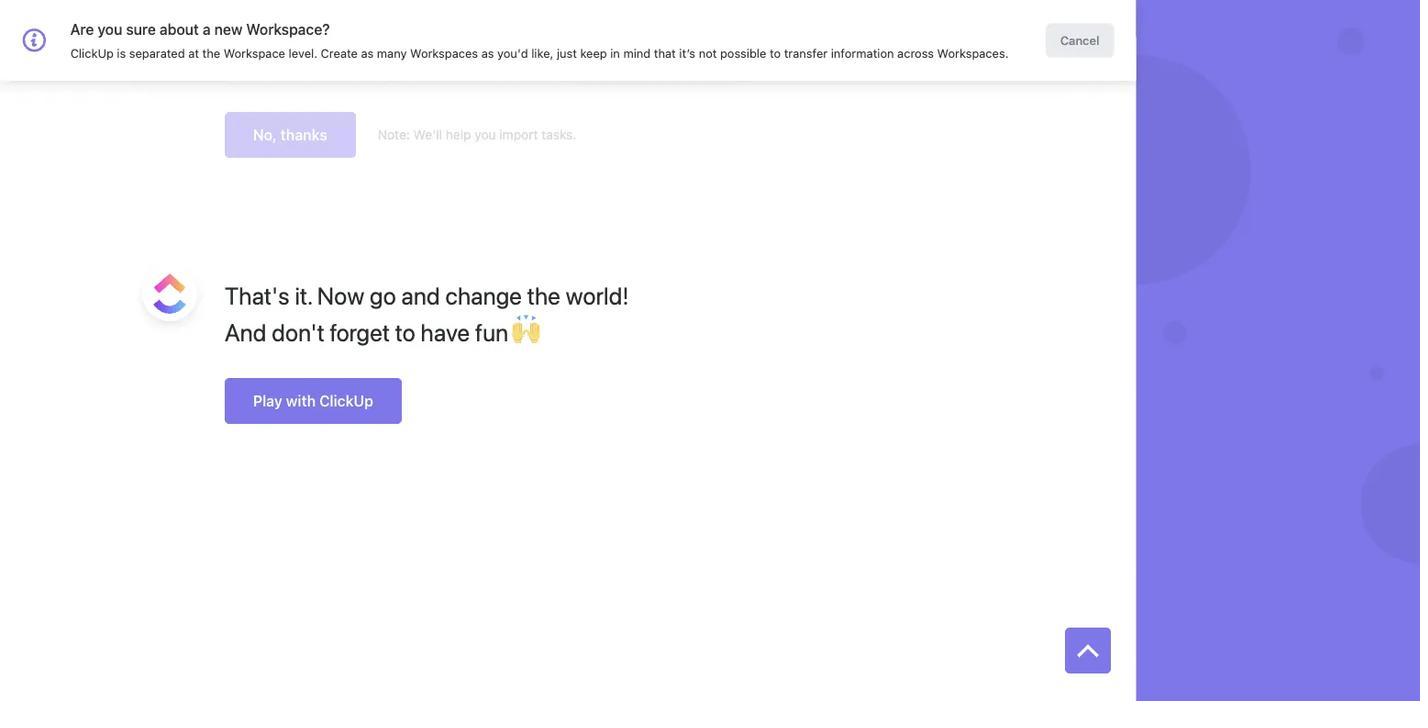 Task type: describe. For each thing, give the bounding box(es) containing it.
go
[[370, 281, 396, 309]]

information
[[831, 46, 894, 60]]

no, thanks button
[[225, 112, 356, 158]]

create
[[321, 46, 358, 60]]

excel & csv
[[638, 42, 722, 59]]

that's it. now go and change the world!
[[225, 281, 629, 309]]

tasks.
[[542, 127, 577, 142]]

it.
[[295, 281, 312, 309]]

change
[[445, 281, 522, 309]]

is
[[117, 46, 126, 60]]

1 horizontal spatial the
[[527, 281, 561, 309]]

no, thanks
[[253, 126, 327, 144]]

you inside are you sure about a new workspace? clickup is separated at the workspace level. create as many workspaces as you'd like, just keep in mind that it's not possible to transfer information across workspaces.
[[98, 21, 122, 38]]

clickup inside button
[[319, 392, 373, 410]]

transfer
[[784, 46, 828, 60]]

new
[[214, 21, 243, 38]]

mind
[[624, 46, 651, 60]]

that
[[654, 46, 676, 60]]

play with clickup button
[[225, 378, 402, 424]]

workspace
[[224, 46, 285, 60]]

forget
[[330, 318, 390, 346]]

like,
[[531, 46, 554, 60]]

sure
[[126, 21, 156, 38]]

separated
[[129, 46, 185, 60]]

a
[[203, 21, 211, 38]]

it's
[[679, 46, 696, 60]]

excel & csv link
[[573, 17, 739, 84]]

world!
[[566, 281, 629, 309]]

fun
[[475, 318, 509, 346]]

2 as from the left
[[481, 46, 494, 60]]

csv
[[692, 42, 722, 59]]

play with clickup
[[253, 392, 373, 410]]

and
[[225, 318, 267, 346]]



Task type: vqa. For each thing, say whether or not it's contained in the screenshot.
new button
no



Task type: locate. For each thing, give the bounding box(es) containing it.
you'd
[[497, 46, 528, 60]]

1 vertical spatial to
[[395, 318, 415, 346]]

and
[[401, 281, 440, 309]]

import
[[500, 127, 538, 142]]

workspaces.
[[937, 46, 1009, 60]]

you
[[98, 21, 122, 38], [475, 127, 496, 142]]

as left you'd
[[481, 46, 494, 60]]

that's
[[225, 281, 290, 309]]

possible
[[720, 46, 767, 60]]

the left world!
[[527, 281, 561, 309]]

0 vertical spatial clickup
[[70, 46, 114, 60]]

clickup
[[70, 46, 114, 60], [319, 392, 373, 410]]

clickup inside are you sure about a new workspace? clickup is separated at the workspace level. create as many workspaces as you'd like, just keep in mind that it's not possible to transfer information across workspaces.
[[70, 46, 114, 60]]

as
[[361, 46, 374, 60], [481, 46, 494, 60]]

level.
[[289, 46, 318, 60]]

clickup logo image
[[153, 273, 186, 314]]

are you sure about a new workspace? clickup is separated at the workspace level. create as many workspaces as you'd like, just keep in mind that it's not possible to transfer information across workspaces.
[[70, 21, 1009, 60]]

the inside are you sure about a new workspace? clickup is separated at the workspace level. create as many workspaces as you'd like, just keep in mind that it's not possible to transfer information across workspaces.
[[202, 46, 220, 60]]

excel
[[638, 42, 674, 59]]

0 vertical spatial the
[[202, 46, 220, 60]]

0 horizontal spatial as
[[361, 46, 374, 60]]

play
[[253, 392, 282, 410]]

help
[[446, 127, 471, 142]]

now
[[317, 281, 365, 309]]

note: we'll help you import tasks.
[[378, 127, 577, 142]]

at
[[188, 46, 199, 60]]

as left many
[[361, 46, 374, 60]]

don't
[[272, 318, 325, 346]]

1 horizontal spatial you
[[475, 127, 496, 142]]

to
[[770, 46, 781, 60], [395, 318, 415, 346]]

about
[[160, 21, 199, 38]]

to down and
[[395, 318, 415, 346]]

the right at
[[202, 46, 220, 60]]

no,
[[253, 126, 277, 144]]

the
[[202, 46, 220, 60], [527, 281, 561, 309]]

1 horizontal spatial to
[[770, 46, 781, 60]]

workspaces
[[410, 46, 478, 60]]

just
[[557, 46, 577, 60]]

1 vertical spatial the
[[527, 281, 561, 309]]

0 horizontal spatial the
[[202, 46, 220, 60]]

1 horizontal spatial as
[[481, 46, 494, 60]]

0 horizontal spatial to
[[395, 318, 415, 346]]

to left transfer
[[770, 46, 781, 60]]

you up is
[[98, 21, 122, 38]]

have
[[421, 318, 470, 346]]

clickup down are
[[70, 46, 114, 60]]

you right the help
[[475, 127, 496, 142]]

to inside are you sure about a new workspace? clickup is separated at the workspace level. create as many workspaces as you'd like, just keep in mind that it's not possible to transfer information across workspaces.
[[770, 46, 781, 60]]

0 vertical spatial you
[[98, 21, 122, 38]]

many
[[377, 46, 407, 60]]

0 horizontal spatial clickup
[[70, 46, 114, 60]]

in
[[610, 46, 620, 60]]

1 vertical spatial clickup
[[319, 392, 373, 410]]

we'll
[[414, 127, 442, 142]]

1 as from the left
[[361, 46, 374, 60]]

0 vertical spatial to
[[770, 46, 781, 60]]

with
[[286, 392, 316, 410]]

1 vertical spatial you
[[475, 127, 496, 142]]

are
[[70, 21, 94, 38]]

thanks
[[281, 126, 327, 144]]

across
[[898, 46, 934, 60]]

cancel
[[1072, 17, 1116, 33], [1061, 33, 1100, 47]]

keep
[[580, 46, 607, 60]]

&
[[678, 42, 688, 59]]

clickup right 'with'
[[319, 392, 373, 410]]

and don't forget to have fun
[[225, 318, 509, 346]]

workspace?
[[246, 21, 330, 38]]

0 horizontal spatial you
[[98, 21, 122, 38]]

1 horizontal spatial clickup
[[319, 392, 373, 410]]

note:
[[378, 127, 410, 142]]

not
[[699, 46, 717, 60]]



